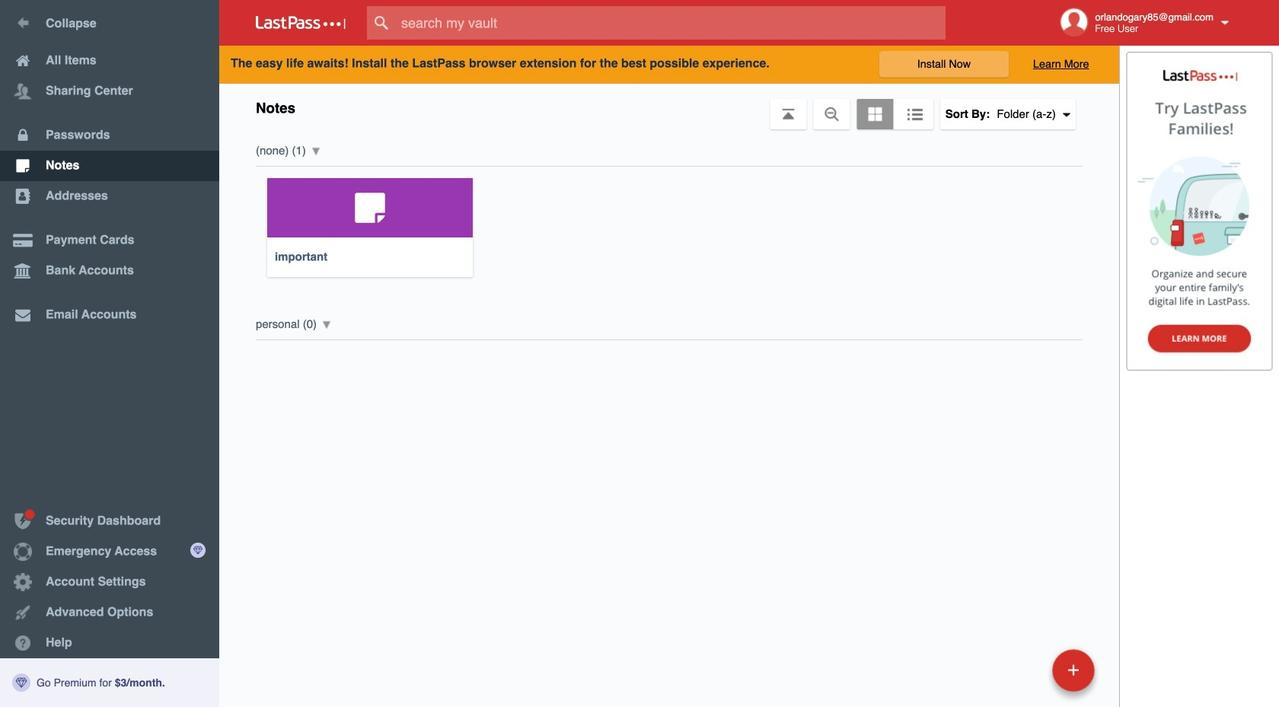 Task type: locate. For each thing, give the bounding box(es) containing it.
new item navigation
[[948, 645, 1104, 707]]

main navigation navigation
[[0, 0, 219, 707]]

vault options navigation
[[219, 84, 1119, 129]]

search my vault text field
[[367, 6, 975, 40]]



Task type: vqa. For each thing, say whether or not it's contained in the screenshot.
Search People I Trust Text Field
no



Task type: describe. For each thing, give the bounding box(es) containing it.
Search search field
[[367, 6, 975, 40]]

lastpass image
[[256, 16, 346, 30]]

new item element
[[948, 649, 1100, 692]]



